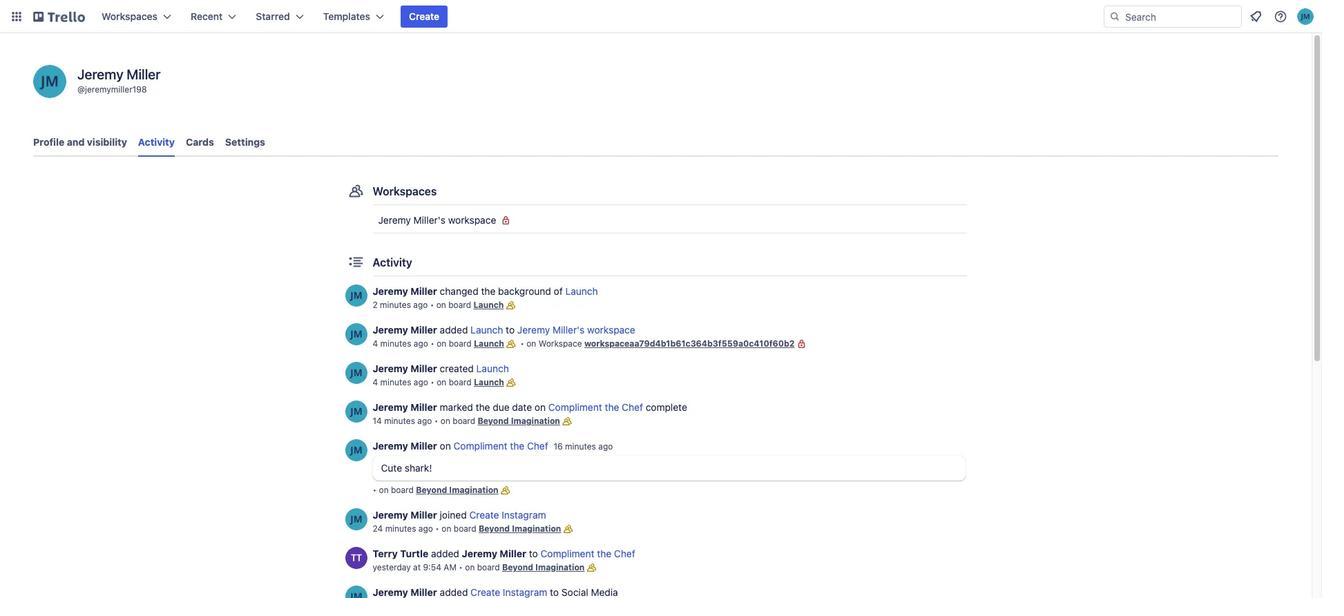 Task type: locate. For each thing, give the bounding box(es) containing it.
0 vertical spatial 4 minutes ago • on board launch
[[373, 339, 504, 349]]

on down joined
[[442, 524, 452, 534]]

1 vertical spatial jeremy miller's workspace link
[[518, 324, 636, 336]]

shark!
[[405, 462, 432, 474]]

14 minutes ago • on board beyond imagination
[[373, 416, 560, 426]]

miller up 2 minutes ago • on board launch
[[411, 285, 437, 297]]

cards link
[[186, 130, 214, 155]]

starred
[[256, 10, 290, 22]]

beyond imagination link up jeremy miller joined create instagram
[[416, 485, 499, 495]]

ago right the 16
[[599, 442, 613, 452]]

jeremy miller's workspace link
[[373, 209, 967, 232], [518, 324, 636, 336]]

primary element
[[0, 0, 1323, 33]]

back to home image
[[33, 6, 85, 28]]

4 minutes ago • on board launch down the jeremy miller created launch
[[373, 377, 504, 388]]

1 horizontal spatial to
[[529, 548, 538, 560]]

jeremy miller (jeremymiller198) image for marked the due date on
[[345, 401, 367, 423]]

added down 2 minutes ago • on board launch
[[440, 324, 468, 336]]

launch link
[[566, 285, 598, 297], [474, 300, 504, 310], [471, 324, 503, 336], [474, 339, 504, 349], [477, 363, 509, 375], [474, 377, 504, 388]]

imagination
[[511, 416, 560, 426], [449, 485, 499, 495], [512, 524, 561, 534], [536, 563, 585, 573]]

0 vertical spatial added
[[440, 324, 468, 336]]

on down the 14 minutes ago • on board beyond imagination
[[440, 440, 451, 452]]

cute
[[381, 462, 402, 474]]

and
[[67, 136, 85, 148]]

0 horizontal spatial activity
[[138, 136, 175, 148]]

miller left created
[[411, 363, 437, 375]]

1 4 minutes ago • on board launch from the top
[[373, 339, 504, 349]]

0 vertical spatial jeremy miller (jeremymiller198) image
[[33, 65, 66, 98]]

cute shark!
[[381, 462, 432, 474]]

workspaces button
[[93, 6, 180, 28]]

1 horizontal spatial activity
[[373, 256, 413, 269]]

beyond down due
[[478, 416, 509, 426]]

date
[[512, 402, 532, 413]]

2
[[373, 300, 378, 310]]

ago for marked the due date on
[[418, 416, 432, 426]]

open information menu image
[[1274, 10, 1288, 23]]

1 horizontal spatial workspace
[[587, 324, 636, 336]]

jeremy miller joined create instagram
[[373, 509, 546, 521]]

beyond
[[478, 416, 509, 426], [416, 485, 447, 495], [479, 524, 510, 534], [502, 563, 534, 573]]

workspace left sm image
[[448, 214, 496, 226]]

1 vertical spatial create
[[470, 509, 499, 521]]

miller
[[127, 66, 161, 82], [411, 285, 437, 297], [411, 324, 437, 336], [411, 363, 437, 375], [411, 402, 437, 413], [411, 440, 437, 452], [411, 509, 437, 521], [500, 548, 527, 560]]

workspaceaa79d4b1b61c364b3f559a0c410f60b2 link
[[585, 339, 795, 349]]

1 horizontal spatial create
[[470, 509, 499, 521]]

0 horizontal spatial create
[[409, 10, 440, 22]]

profile and visibility
[[33, 136, 127, 148]]

0 vertical spatial jeremy miller's workspace link
[[373, 209, 967, 232]]

16 minutes ago link
[[554, 442, 613, 452]]

0 horizontal spatial workspaces
[[102, 10, 158, 22]]

all members of the workspace can see and edit this board. image
[[504, 376, 518, 390], [499, 484, 513, 498], [561, 522, 575, 536]]

jeremy miller (jeremymiller198) image for changed the background of
[[345, 285, 367, 307]]

minutes for marked the due date on
[[384, 416, 415, 426]]

0 vertical spatial workspaces
[[102, 10, 158, 22]]

compliment down instagram
[[541, 548, 595, 560]]

• on board beyond imagination
[[373, 485, 499, 495]]

minutes up 14 minutes ago link
[[380, 377, 411, 388]]

jeremy for jeremy miller marked the due date on compliment the chef complete
[[373, 402, 408, 413]]

0 vertical spatial compliment the chef link
[[549, 402, 643, 413]]

miller inside jeremy miller @ jeremymiller198
[[127, 66, 161, 82]]

• right 14 minutes ago link
[[435, 416, 438, 426]]

1 vertical spatial chef
[[527, 440, 548, 452]]

to down background
[[506, 324, 515, 336]]

board
[[449, 300, 471, 310], [449, 339, 472, 349], [449, 377, 472, 388], [453, 416, 476, 426], [391, 485, 414, 495], [454, 524, 477, 534], [477, 563, 500, 573]]

0 vertical spatial all members of the workspace can see and edit this board. image
[[504, 376, 518, 390]]

create instagram link
[[470, 509, 546, 521]]

beyond down create instagram "link"
[[479, 524, 510, 534]]

to down instagram
[[529, 548, 538, 560]]

yesterday at 9:54 am • on board beyond imagination
[[373, 563, 585, 573]]

1 vertical spatial compliment
[[454, 440, 508, 452]]

miller up shark! at the left bottom of page
[[411, 440, 437, 452]]

to
[[506, 324, 515, 336], [529, 548, 538, 560]]

1 vertical spatial added
[[431, 548, 459, 560]]

• up the 24
[[373, 485, 377, 495]]

minutes right the 16
[[565, 442, 596, 452]]

activity up 2
[[373, 256, 413, 269]]

jeremy
[[77, 66, 123, 82], [378, 214, 411, 226], [373, 285, 408, 297], [373, 324, 408, 336], [518, 324, 550, 336], [373, 363, 408, 375], [373, 402, 408, 413], [373, 440, 408, 452], [373, 509, 408, 521], [462, 548, 498, 560]]

beyond down shark! at the left bottom of page
[[416, 485, 447, 495]]

• down jeremy miller joined create instagram
[[436, 524, 439, 534]]

4 up "14"
[[373, 377, 378, 388]]

miller down 2 minutes ago • on board launch
[[411, 324, 437, 336]]

miller up yesterday at 9:54 am • on board beyond imagination
[[500, 548, 527, 560]]

launch
[[566, 285, 598, 297], [474, 300, 504, 310], [471, 324, 503, 336], [474, 339, 504, 349], [477, 363, 509, 375], [474, 377, 504, 388]]

workspaces up jeremy miller @ jeremymiller198
[[102, 10, 158, 22]]

0 vertical spatial miller's
[[414, 214, 446, 226]]

0 vertical spatial activity
[[138, 136, 175, 148]]

4 down 2
[[373, 339, 378, 349]]

0 vertical spatial chef
[[622, 402, 643, 413]]

minutes inside jeremy miller on compliment the chef 16 minutes ago
[[565, 442, 596, 452]]

on right date
[[535, 402, 546, 413]]

all members of the workspace can see and edit this board. image for • on workspace
[[504, 337, 518, 351]]

board down jeremy miller joined create instagram
[[454, 524, 477, 534]]

1 vertical spatial compliment the chef link
[[454, 440, 548, 452]]

beyond imagination link down terry turtle added jeremy miller to compliment the chef
[[502, 563, 585, 573]]

16
[[554, 442, 563, 452]]

14
[[373, 416, 382, 426]]

miller for jeremy miller created launch
[[411, 363, 437, 375]]

ago right 2
[[413, 300, 428, 310]]

on down marked
[[441, 416, 451, 426]]

recent button
[[182, 6, 245, 28]]

1 vertical spatial workspace
[[587, 324, 636, 336]]

all members of the workspace can see and edit this board. image for create
[[561, 522, 575, 536]]

1 vertical spatial jeremy miller (jeremymiller198) image
[[345, 323, 367, 346]]

minutes right 2
[[380, 300, 411, 310]]

1 horizontal spatial miller's
[[553, 324, 585, 336]]

all members of the workspace can see and edit this board. image up terry turtle added jeremy miller to compliment the chef
[[561, 522, 575, 536]]

board down terry turtle added jeremy miller to compliment the chef
[[477, 563, 500, 573]]

added up the am
[[431, 548, 459, 560]]

jeremy for jeremy miller's workspace
[[378, 214, 411, 226]]

1 vertical spatial workspaces
[[373, 185, 437, 198]]

0 horizontal spatial workspace
[[448, 214, 496, 226]]

1 vertical spatial to
[[529, 548, 538, 560]]

2 vertical spatial jeremy miller (jeremymiller198) image
[[345, 586, 367, 598]]

starred button
[[248, 6, 312, 28]]

ago down the jeremy miller created launch
[[414, 377, 428, 388]]

workspaceaa79d4b1b61c364b3f559a0c410f60b2
[[585, 339, 795, 349]]

jeremy for jeremy miller changed the background of launch
[[373, 285, 408, 297]]

ago up turtle
[[419, 524, 433, 534]]

@
[[77, 84, 85, 95]]

board down marked
[[453, 416, 476, 426]]

beyond down terry turtle added jeremy miller to compliment the chef
[[502, 563, 534, 573]]

miller up 14 minutes ago link
[[411, 402, 437, 413]]

compliment
[[549, 402, 602, 413], [454, 440, 508, 452], [541, 548, 595, 560]]

compliment the chef link
[[549, 402, 643, 413], [454, 440, 548, 452], [541, 548, 636, 560]]

1 vertical spatial 4
[[373, 377, 378, 388]]

beyond imagination link down instagram
[[479, 524, 561, 534]]

jeremy miller (jeremymiller198) image
[[1298, 8, 1314, 25], [345, 285, 367, 307], [345, 362, 367, 384], [345, 401, 367, 423], [345, 440, 367, 462], [345, 509, 367, 531]]

0 vertical spatial create
[[409, 10, 440, 22]]

this workspace is private. it's not indexed or visible to those outside the workspace. image
[[795, 337, 809, 351]]

ago up shark! at the left bottom of page
[[418, 416, 432, 426]]

miller up jeremymiller198
[[127, 66, 161, 82]]

activity left cards
[[138, 136, 175, 148]]

miller for jeremy miller changed the background of launch
[[411, 285, 437, 297]]

miller's
[[414, 214, 446, 226], [553, 324, 585, 336]]

compliment down the 14 minutes ago • on board beyond imagination
[[454, 440, 508, 452]]

jeremy inside jeremy miller @ jeremymiller198
[[77, 66, 123, 82]]

am
[[444, 563, 457, 573]]

workspace
[[448, 214, 496, 226], [587, 324, 636, 336]]

jeremy miller (jeremymiller198) image for created
[[345, 362, 367, 384]]

miller for jeremy miller @ jeremymiller198
[[127, 66, 161, 82]]

board down changed
[[449, 300, 471, 310]]

1 horizontal spatial workspaces
[[373, 185, 437, 198]]

beyond imagination link down date
[[478, 416, 560, 426]]

all members of the workspace can see and edit this board. image
[[504, 299, 518, 312], [504, 337, 518, 351], [560, 415, 574, 428], [585, 561, 599, 575]]

create button
[[401, 6, 448, 28]]

settings link
[[225, 130, 265, 155]]

1 vertical spatial 4 minutes ago • on board launch
[[373, 377, 504, 388]]

2 4 from the top
[[373, 377, 378, 388]]

miller up 24 minutes ago link
[[411, 509, 437, 521]]

•
[[430, 300, 434, 310], [431, 339, 435, 349], [521, 339, 524, 349], [431, 377, 435, 388], [435, 416, 438, 426], [373, 485, 377, 495], [436, 524, 439, 534], [459, 563, 463, 573]]

minutes right "14"
[[384, 416, 415, 426]]

profile
[[33, 136, 64, 148]]

workspaces
[[102, 10, 158, 22], [373, 185, 437, 198]]

on
[[437, 300, 446, 310], [437, 339, 447, 349], [527, 339, 537, 349], [437, 377, 447, 388], [535, 402, 546, 413], [441, 416, 451, 426], [440, 440, 451, 452], [379, 485, 389, 495], [442, 524, 452, 534], [465, 563, 475, 573]]

imagination down instagram
[[512, 524, 561, 534]]

imagination down jeremy miller marked the due date on compliment the chef complete
[[511, 416, 560, 426]]

board up created
[[449, 339, 472, 349]]

minutes right the 24
[[385, 524, 416, 534]]

0 vertical spatial compliment
[[549, 402, 602, 413]]

9:54
[[423, 563, 442, 573]]

jeremy miller on compliment the chef 16 minutes ago
[[373, 440, 613, 452]]

chef
[[622, 402, 643, 413], [527, 440, 548, 452], [614, 548, 636, 560]]

on up the jeremy miller created launch
[[437, 339, 447, 349]]

4 minutes ago • on board launch up the jeremy miller created launch
[[373, 339, 504, 349]]

create inside create button
[[409, 10, 440, 22]]

jeremy for jeremy miller on compliment the chef 16 minutes ago
[[373, 440, 408, 452]]

all members of the workspace can see and edit this board. image up create instagram "link"
[[499, 484, 513, 498]]

compliment up 16 minutes ago "link"
[[549, 402, 602, 413]]

settings
[[225, 136, 265, 148]]

added
[[440, 324, 468, 336], [431, 548, 459, 560]]

2 vertical spatial compliment the chef link
[[541, 548, 636, 560]]

0 horizontal spatial to
[[506, 324, 515, 336]]

2 vertical spatial all members of the workspace can see and edit this board. image
[[561, 522, 575, 536]]

instagram
[[502, 509, 546, 521]]

ago
[[413, 300, 428, 310], [414, 339, 428, 349], [414, 377, 428, 388], [418, 416, 432, 426], [599, 442, 613, 452], [419, 524, 433, 534]]

0 notifications image
[[1248, 8, 1265, 25]]

0 vertical spatial 4
[[373, 339, 378, 349]]

of
[[554, 285, 563, 297]]

jeremy miller (jeremymiller198) image
[[33, 65, 66, 98], [345, 323, 367, 346], [345, 586, 367, 598]]

24 minutes ago • on board beyond imagination
[[373, 524, 561, 534]]

minutes
[[380, 300, 411, 310], [380, 339, 411, 349], [380, 377, 411, 388], [384, 416, 415, 426], [565, 442, 596, 452], [385, 524, 416, 534]]

activity
[[138, 136, 175, 148], [373, 256, 413, 269]]

the
[[481, 285, 496, 297], [476, 402, 490, 413], [605, 402, 619, 413], [510, 440, 525, 452], [597, 548, 612, 560]]

ago for created
[[414, 377, 428, 388]]

activity link
[[138, 130, 175, 157]]

4 minutes ago • on board launch
[[373, 339, 504, 349], [373, 377, 504, 388]]

4
[[373, 339, 378, 349], [373, 377, 378, 388]]

jeremy miller changed the background of launch
[[373, 285, 598, 297]]

marked
[[440, 402, 473, 413]]

miller for jeremy miller added launch to jeremy miller's workspace
[[411, 324, 437, 336]]

workspaces up jeremy miller's workspace
[[373, 185, 437, 198]]

all members of the workspace can see and edit this board. image up due
[[504, 376, 518, 390]]

workspace up • on workspace workspaceaa79d4b1b61c364b3f559a0c410f60b2
[[587, 324, 636, 336]]

create
[[409, 10, 440, 22], [470, 509, 499, 521]]

beyond imagination link
[[478, 416, 560, 426], [416, 485, 499, 495], [479, 524, 561, 534], [502, 563, 585, 573]]



Task type: describe. For each thing, give the bounding box(es) containing it.
Search field
[[1121, 6, 1242, 27]]

0 vertical spatial to
[[506, 324, 515, 336]]

jeremy for jeremy miller added launch to jeremy miller's workspace
[[373, 324, 408, 336]]

yesterday
[[373, 563, 411, 573]]

board down created
[[449, 377, 472, 388]]

turtle
[[400, 548, 429, 560]]

miller for jeremy miller marked the due date on compliment the chef complete
[[411, 402, 437, 413]]

jeremy miller (jeremymiller198) image for joined
[[345, 509, 367, 531]]

24 minutes ago link
[[373, 524, 433, 534]]

workspaces inside dropdown button
[[102, 10, 158, 22]]

jeremy miller marked the due date on compliment the chef complete
[[373, 402, 688, 413]]

miller for jeremy miller joined create instagram
[[411, 509, 437, 521]]

on left workspace
[[527, 339, 537, 349]]

minutes for changed the background of
[[380, 300, 411, 310]]

beyond imagination link for added
[[502, 563, 585, 573]]

workspace
[[539, 339, 582, 349]]

terry
[[373, 548, 398, 560]]

on down cute
[[379, 485, 389, 495]]

ago up the jeremy miller created launch
[[414, 339, 428, 349]]

visibility
[[87, 136, 127, 148]]

cards
[[186, 136, 214, 148]]

sm image
[[499, 214, 513, 227]]

changed
[[440, 285, 479, 297]]

switch to… image
[[10, 10, 23, 23]]

on down the jeremy miller created launch
[[437, 377, 447, 388]]

imagination up jeremy miller joined create instagram
[[449, 485, 499, 495]]

minutes for created
[[380, 377, 411, 388]]

jeremy miller (jeremymiller198) image for on
[[345, 440, 367, 462]]

1 vertical spatial all members of the workspace can see and edit this board. image
[[499, 484, 513, 498]]

on right the am
[[465, 563, 475, 573]]

• down the jeremy miller changed the background of launch
[[430, 300, 434, 310]]

recent
[[191, 10, 223, 22]]

jeremy for jeremy miller @ jeremymiller198
[[77, 66, 123, 82]]

profile and visibility link
[[33, 130, 127, 155]]

• down the jeremy miller created launch
[[431, 377, 435, 388]]

ago for changed the background of
[[413, 300, 428, 310]]

minutes up the jeremy miller created launch
[[380, 339, 411, 349]]

minutes for joined
[[385, 524, 416, 534]]

imagination down terry turtle added jeremy miller to compliment the chef
[[536, 563, 585, 573]]

added for miller
[[440, 324, 468, 336]]

jeremy for jeremy miller created launch
[[373, 363, 408, 375]]

2 minutes ago • on board launch
[[373, 300, 504, 310]]

0 vertical spatial workspace
[[448, 214, 496, 226]]

2 vertical spatial compliment
[[541, 548, 595, 560]]

14 minutes ago link
[[373, 416, 432, 426]]

on down changed
[[437, 300, 446, 310]]

2 vertical spatial chef
[[614, 548, 636, 560]]

• down jeremy miller added launch to jeremy miller's workspace
[[521, 339, 524, 349]]

added for turtle
[[431, 548, 459, 560]]

board down cute shark!
[[391, 485, 414, 495]]

yesterday at 9:54 am link
[[373, 563, 457, 573]]

all members of the workspace can see and edit this board. image for 14 minutes ago • on board beyond imagination
[[560, 415, 574, 428]]

all members of the workspace can see and edit this board. image for yesterday at 9:54 am • on board beyond imagination
[[585, 561, 599, 575]]

all members of the workspace can see and edit this board. image for 2 minutes ago • on board launch
[[504, 299, 518, 312]]

jeremy miller @ jeremymiller198
[[77, 66, 161, 95]]

all members of the workspace can see and edit this board. image for launch
[[504, 376, 518, 390]]

jeremy miller created launch
[[373, 363, 509, 375]]

1 vertical spatial activity
[[373, 256, 413, 269]]

beyond imagination link for joined
[[479, 524, 561, 534]]

1 vertical spatial miller's
[[553, 324, 585, 336]]

terry turtle (terryturtle) image
[[345, 547, 367, 569]]

• right the am
[[459, 563, 463, 573]]

2 4 minutes ago • on board launch from the top
[[373, 377, 504, 388]]

terry turtle added jeremy miller to compliment the chef
[[373, 548, 636, 560]]

templates button
[[315, 6, 393, 28]]

background
[[498, 285, 551, 297]]

joined
[[440, 509, 467, 521]]

at
[[413, 563, 421, 573]]

search image
[[1110, 11, 1121, 22]]

compliment the chef link for marked the due date on
[[549, 402, 643, 413]]

ago inside jeremy miller on compliment the chef 16 minutes ago
[[599, 442, 613, 452]]

0 horizontal spatial miller's
[[414, 214, 446, 226]]

due
[[493, 402, 510, 413]]

compliment the chef link for on
[[454, 440, 548, 452]]

miller for jeremy miller on compliment the chef 16 minutes ago
[[411, 440, 437, 452]]

complete
[[646, 402, 688, 413]]

jeremy miller's workspace
[[378, 214, 496, 226]]

ago for joined
[[419, 524, 433, 534]]

1 4 from the top
[[373, 339, 378, 349]]

• up the jeremy miller created launch
[[431, 339, 435, 349]]

templates
[[323, 10, 370, 22]]

created
[[440, 363, 474, 375]]

beyond imagination link for marked the due date on
[[478, 416, 560, 426]]

jeremy for jeremy miller joined create instagram
[[373, 509, 408, 521]]

• on workspace workspaceaa79d4b1b61c364b3f559a0c410f60b2
[[518, 339, 795, 349]]

24
[[373, 524, 383, 534]]

jeremy miller added launch to jeremy miller's workspace
[[373, 324, 636, 336]]

jeremymiller198
[[85, 84, 147, 95]]



Task type: vqa. For each thing, say whether or not it's contained in the screenshot.
Calendar
no



